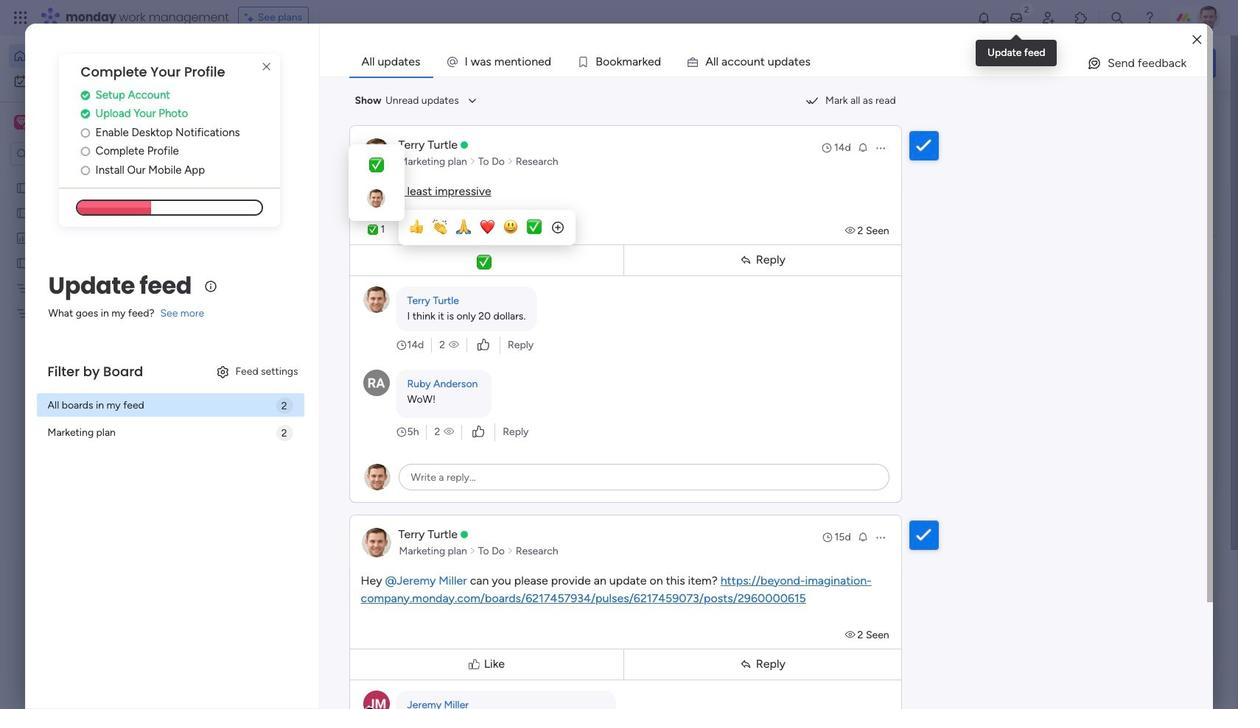 Task type: locate. For each thing, give the bounding box(es) containing it.
check circle image up workspace selection element
[[81, 90, 90, 101]]

0 vertical spatial check circle image
[[81, 90, 90, 101]]

contact sales element
[[995, 679, 1216, 710]]

v2 seen image for the top v2 like 'image'
[[449, 338, 459, 353]]

1 vertical spatial v2 like image
[[473, 424, 484, 440]]

check circle image
[[81, 90, 90, 101], [81, 109, 90, 120]]

0 vertical spatial dapulse x slim image
[[258, 58, 275, 76]]

give feedback image
[[1087, 56, 1102, 71]]

dapulse x slim image
[[258, 58, 275, 76], [1194, 107, 1212, 125]]

slider arrow image
[[469, 154, 476, 169], [507, 154, 513, 169], [507, 544, 513, 559]]

1 horizontal spatial dapulse x slim image
[[1194, 107, 1212, 125]]

1 vertical spatial add to favorites image
[[437, 450, 452, 465]]

2 vertical spatial option
[[0, 174, 188, 177]]

tab list
[[349, 47, 1207, 77]]

2 circle o image from the top
[[81, 165, 90, 176]]

see plans image
[[244, 10, 258, 26]]

2 check circle image from the top
[[81, 109, 90, 120]]

circle o image
[[81, 146, 90, 157], [81, 165, 90, 176]]

help image
[[1142, 10, 1157, 25]]

0 vertical spatial circle o image
[[81, 146, 90, 157]]

check circle image up circle o icon on the top of page
[[81, 109, 90, 120]]

1 vertical spatial check circle image
[[81, 109, 90, 120]]

monday marketplace image
[[1074, 10, 1088, 25]]

v2 seen image for the bottom v2 like 'image'
[[444, 425, 454, 440]]

circle o image down circle o icon on the top of page
[[81, 146, 90, 157]]

0 vertical spatial option
[[9, 44, 179, 68]]

public dashboard image inside quick search results list box
[[728, 269, 744, 285]]

option
[[9, 44, 179, 68], [9, 69, 179, 93], [0, 174, 188, 177]]

getting started element
[[995, 537, 1216, 596]]

circle o image
[[81, 127, 90, 138]]

1 circle o image from the top
[[81, 146, 90, 157]]

v2 seen image
[[845, 629, 858, 642]]

0 vertical spatial public dashboard image
[[15, 231, 29, 245]]

tab
[[349, 47, 433, 77]]

1 horizontal spatial add to favorites image
[[678, 269, 693, 284]]

1 vertical spatial circle o image
[[81, 165, 90, 176]]

0 vertical spatial v2 seen image
[[845, 224, 858, 237]]

0 horizontal spatial public dashboard image
[[15, 231, 29, 245]]

v2 bolt switch image
[[1122, 55, 1130, 71]]

circle o image down search in workspace field
[[81, 165, 90, 176]]

1 vertical spatial v2 seen image
[[449, 338, 459, 353]]

invite members image
[[1041, 10, 1056, 25]]

v2 user feedback image
[[1007, 55, 1018, 71]]

0 vertical spatial v2 like image
[[478, 337, 489, 353]]

1 horizontal spatial public dashboard image
[[728, 269, 744, 285]]

v2 seen image
[[845, 224, 858, 237], [449, 338, 459, 353], [444, 425, 454, 440]]

2 image
[[1020, 1, 1033, 17]]

0 horizontal spatial dapulse x slim image
[[258, 58, 275, 76]]

workspace selection element
[[14, 113, 123, 133]]

1 vertical spatial dapulse x slim image
[[1194, 107, 1212, 125]]

select product image
[[13, 10, 28, 25]]

0 vertical spatial add to favorites image
[[678, 269, 693, 284]]

2 element
[[376, 555, 394, 573]]

public board image
[[15, 206, 29, 220], [15, 256, 29, 270], [487, 269, 503, 285]]

1 vertical spatial public dashboard image
[[728, 269, 744, 285]]

list box
[[0, 172, 188, 524]]

public dashboard image
[[15, 231, 29, 245], [728, 269, 744, 285]]

reminder image
[[857, 141, 869, 153]]

v2 like image
[[478, 337, 489, 353], [473, 424, 484, 440]]

2 vertical spatial v2 seen image
[[444, 425, 454, 440]]

add to favorites image
[[678, 269, 693, 284], [437, 450, 452, 465]]

search everything image
[[1110, 10, 1125, 25]]

workspace image
[[14, 114, 29, 130]]



Task type: vqa. For each thing, say whether or not it's contained in the screenshot.
Get help icon
no



Task type: describe. For each thing, give the bounding box(es) containing it.
notifications image
[[976, 10, 991, 25]]

1 check circle image from the top
[[81, 90, 90, 101]]

slider arrow image
[[469, 544, 476, 559]]

close recently visited image
[[228, 120, 245, 138]]

Search in workspace field
[[31, 146, 123, 162]]

public board image
[[15, 181, 29, 195]]

1 vertical spatial option
[[9, 69, 179, 93]]

workspace image
[[16, 114, 26, 130]]

options image
[[874, 142, 886, 154]]

close image
[[1193, 34, 1202, 45]]

update feed image
[[1009, 10, 1024, 25]]

remove from favorites image
[[437, 269, 452, 284]]

help center element
[[995, 608, 1216, 667]]

0 horizontal spatial add to favorites image
[[437, 450, 452, 465]]

quick search results list box
[[228, 138, 959, 514]]

terry turtle image
[[1197, 6, 1220, 29]]

component image
[[487, 292, 500, 305]]



